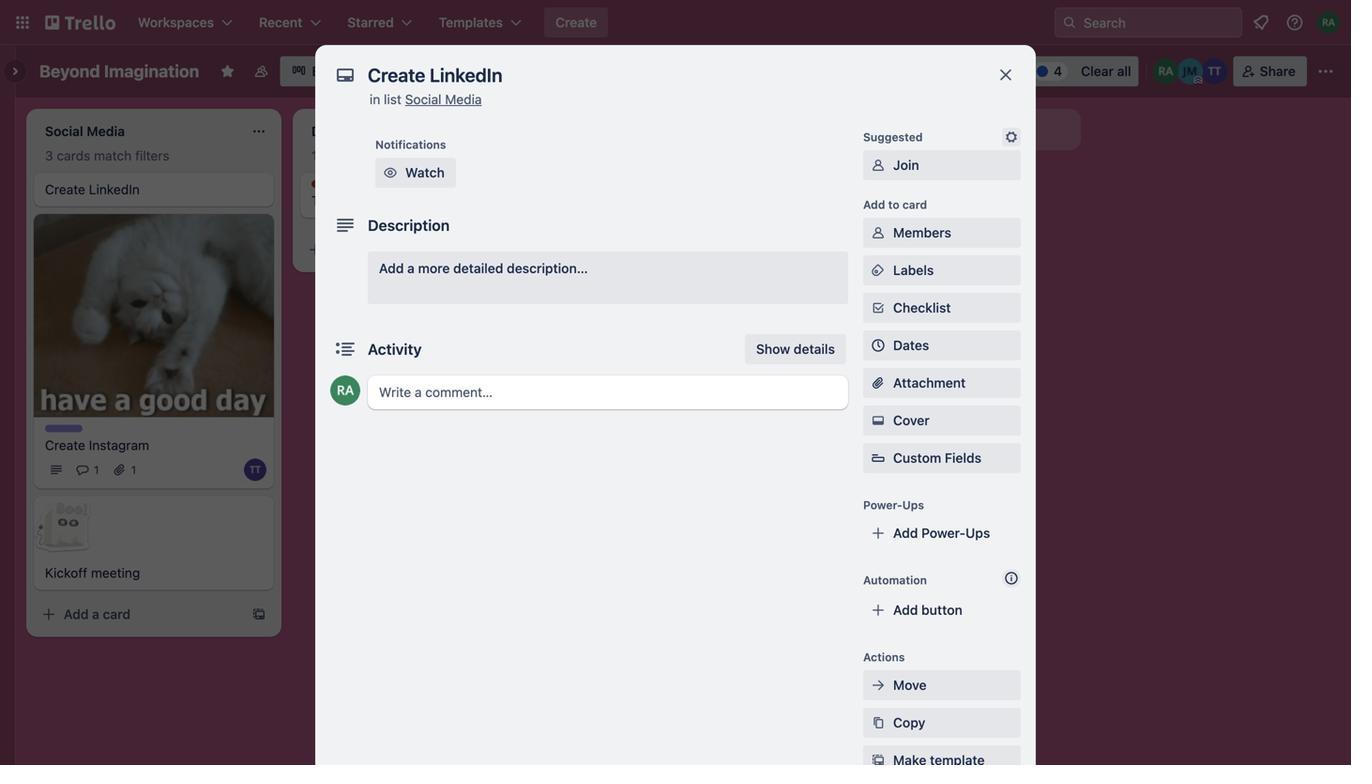 Task type: locate. For each thing, give the bounding box(es) containing it.
sm image down the add to card
[[869, 223, 888, 242]]

add left another on the top right
[[860, 122, 885, 137]]

show
[[756, 341, 791, 357]]

1 up 'color: bold red, title: "thoughts"' element
[[312, 148, 318, 163]]

power- down custom
[[864, 498, 903, 512]]

card right to
[[903, 198, 928, 211]]

filters
[[135, 148, 170, 163], [407, 148, 441, 163]]

1 vertical spatial create
[[45, 182, 85, 197]]

a
[[359, 242, 366, 257], [408, 260, 415, 276], [92, 606, 99, 622]]

card
[[321, 148, 348, 163], [903, 198, 928, 211], [369, 242, 397, 257], [103, 606, 131, 622]]

cover
[[894, 413, 930, 428]]

create from template… image
[[252, 607, 267, 622]]

a down thinking
[[359, 242, 366, 257]]

3 sm image from the top
[[869, 713, 888, 732]]

checklist link
[[864, 293, 1021, 323]]

0 vertical spatial a
[[359, 242, 366, 257]]

1 horizontal spatial a
[[359, 242, 366, 257]]

copy
[[894, 715, 926, 730]]

1 vertical spatial a
[[408, 260, 415, 276]]

add button
[[894, 602, 963, 618]]

filters up create linkedin 'link'
[[135, 148, 170, 163]]

color: purple, title: none image
[[45, 425, 83, 432]]

more
[[418, 260, 450, 276]]

add a card
[[330, 242, 397, 257], [64, 606, 131, 622]]

sm image inside checklist link
[[869, 299, 888, 317]]

list inside button
[[940, 122, 958, 137]]

sm image down filters
[[1003, 128, 1021, 146]]

customize views image
[[369, 62, 388, 81]]

add left more
[[379, 260, 404, 276]]

ups inside "add power-ups" link
[[966, 525, 991, 541]]

watch
[[406, 165, 445, 180]]

filters for 3 cards match filters
[[135, 148, 170, 163]]

dates button
[[864, 330, 1021, 360]]

create from template… image
[[518, 242, 533, 257]]

sm image left join
[[869, 156, 888, 175]]

notifications
[[375, 138, 446, 151]]

1 down instagram
[[131, 463, 136, 476]]

cards
[[57, 148, 90, 163]]

ups down fields
[[966, 525, 991, 541]]

add
[[860, 122, 885, 137], [864, 198, 886, 211], [330, 242, 355, 257], [379, 260, 404, 276], [894, 525, 918, 541], [894, 602, 918, 618], [64, 606, 89, 622]]

0 notifications image
[[1250, 11, 1273, 34]]

add a card button down description
[[300, 235, 511, 265]]

list up join link
[[940, 122, 958, 137]]

sm image inside "cover" link
[[869, 411, 888, 430]]

None text field
[[359, 58, 978, 92]]

kickoff
[[45, 565, 87, 581]]

2 sm image from the top
[[869, 411, 888, 430]]

checklist
[[894, 300, 951, 315]]

sm image inside labels link
[[869, 261, 888, 280]]

sm image inside move link
[[869, 676, 888, 695]]

0 vertical spatial add a card
[[330, 242, 397, 257]]

0 horizontal spatial power-
[[864, 498, 903, 512]]

actions
[[864, 651, 905, 664]]

ups up add power-ups
[[903, 498, 925, 512]]

filters
[[988, 63, 1026, 79]]

1 vertical spatial add a card
[[64, 606, 131, 622]]

0 vertical spatial sm image
[[869, 223, 888, 242]]

1 horizontal spatial power-
[[922, 525, 966, 541]]

sm image inside copy link
[[869, 713, 888, 732]]

0 vertical spatial power-
[[864, 498, 903, 512]]

add down automation
[[894, 602, 918, 618]]

create linkedin link
[[45, 180, 263, 199]]

list
[[384, 92, 402, 107], [940, 122, 958, 137]]

2 vertical spatial a
[[92, 606, 99, 622]]

a for create from template… image at the bottom left of the page
[[92, 606, 99, 622]]

add a card button down kickoff meeting link
[[34, 599, 244, 629]]

1 horizontal spatial filters
[[407, 148, 441, 163]]

sm image
[[926, 56, 952, 83], [1003, 128, 1021, 146], [869, 156, 888, 175], [381, 163, 400, 182], [869, 261, 888, 280], [869, 299, 888, 317], [869, 676, 888, 695], [869, 751, 888, 765]]

0 horizontal spatial ups
[[903, 498, 925, 512]]

0 horizontal spatial a
[[92, 606, 99, 622]]

sm image left cover
[[869, 411, 888, 430]]

0 vertical spatial ups
[[903, 498, 925, 512]]

power- down power-ups
[[922, 525, 966, 541]]

description
[[368, 216, 450, 234]]

labels
[[894, 262, 934, 278]]

add a card button for create from template… image at the bottom left of the page
[[34, 599, 244, 629]]

sm image left watch
[[381, 163, 400, 182]]

1 horizontal spatial ruby anderson (rubyanderson7) image
[[1153, 58, 1180, 84]]

create inside 'link'
[[45, 182, 85, 197]]

1 down create instagram
[[94, 463, 99, 476]]

join
[[894, 157, 920, 173]]

sm image down actions at the right bottom of page
[[869, 676, 888, 695]]

a for create from template… icon
[[359, 242, 366, 257]]

beyond imagination
[[39, 61, 199, 81]]

list right in
[[384, 92, 402, 107]]

sm image
[[869, 223, 888, 242], [869, 411, 888, 430], [869, 713, 888, 732]]

sm image for checklist
[[869, 299, 888, 317]]

add down the kickoff
[[64, 606, 89, 622]]

detailed
[[453, 260, 504, 276]]

sm image left copy
[[869, 713, 888, 732]]

1 horizontal spatial add a card
[[330, 242, 397, 257]]

0 vertical spatial ruby anderson (rubyanderson7) image
[[1153, 58, 1180, 84]]

add a card button
[[300, 235, 511, 265], [34, 599, 244, 629]]

ups
[[903, 498, 925, 512], [966, 525, 991, 541]]

sm image inside join link
[[869, 156, 888, 175]]

members
[[894, 225, 952, 240]]

sm image inside watch button
[[381, 163, 400, 182]]

add power-ups
[[894, 525, 991, 541]]

2 filters from the left
[[407, 148, 441, 163]]

create instagram link
[[45, 436, 263, 455]]

0 horizontal spatial add a card button
[[34, 599, 244, 629]]

0 horizontal spatial ruby anderson (rubyanderson7) image
[[330, 375, 360, 406]]

a inside "link"
[[408, 260, 415, 276]]

match
[[94, 148, 132, 163]]

color: bold red, title: "thoughts" element
[[312, 180, 363, 194]]

add down thinking
[[330, 242, 355, 257]]

1 horizontal spatial add a card button
[[300, 235, 511, 265]]

power-
[[864, 498, 903, 512], [922, 525, 966, 541]]

automation
[[864, 574, 927, 587]]

add inside button
[[894, 602, 918, 618]]

a down "kickoff meeting"
[[92, 606, 99, 622]]

card down meeting on the bottom left of page
[[103, 606, 131, 622]]

sm image for move
[[869, 676, 888, 695]]

back to home image
[[45, 8, 115, 38]]

share button
[[1234, 56, 1308, 86]]

in
[[370, 92, 380, 107]]

1 horizontal spatial 1
[[131, 463, 136, 476]]

add a more detailed description… link
[[368, 252, 849, 304]]

kickoff meeting
[[45, 565, 140, 581]]

2 vertical spatial sm image
[[869, 713, 888, 732]]

filters up watch
[[407, 148, 441, 163]]

thinking
[[312, 193, 364, 208]]

matches
[[352, 148, 403, 163]]

move link
[[864, 670, 1021, 700]]

sm image for join
[[869, 156, 888, 175]]

0 horizontal spatial filters
[[135, 148, 170, 163]]

add a card down description
[[330, 242, 397, 257]]

ruby anderson (rubyanderson7) image
[[1153, 58, 1180, 84], [330, 375, 360, 406]]

1 filters from the left
[[135, 148, 170, 163]]

1 horizontal spatial ups
[[966, 525, 991, 541]]

Search field
[[1078, 8, 1242, 37]]

add a card down "kickoff meeting"
[[64, 606, 131, 622]]

power-ups
[[864, 498, 925, 512]]

custom fields
[[894, 450, 982, 466]]

create inside button
[[556, 15, 597, 30]]

0 vertical spatial add a card button
[[300, 235, 511, 265]]

1 vertical spatial add a card button
[[34, 599, 244, 629]]

members link
[[864, 218, 1021, 248]]

create
[[556, 15, 597, 30], [45, 182, 85, 197], [45, 437, 85, 453]]

open information menu image
[[1286, 13, 1305, 32]]

add inside "link"
[[379, 260, 404, 276]]

create for create linkedin
[[45, 182, 85, 197]]

0 vertical spatial create
[[556, 15, 597, 30]]

sm image inside the members link
[[869, 223, 888, 242]]

1 horizontal spatial list
[[940, 122, 958, 137]]

1
[[312, 148, 318, 163], [94, 463, 99, 476], [131, 463, 136, 476]]

1 vertical spatial list
[[940, 122, 958, 137]]

show details link
[[745, 334, 847, 364]]

0 vertical spatial list
[[384, 92, 402, 107]]

0 horizontal spatial add a card
[[64, 606, 131, 622]]

sm image left checklist
[[869, 299, 888, 317]]

Board name text field
[[30, 56, 209, 86]]

sm image left labels
[[869, 261, 888, 280]]

a left more
[[408, 260, 415, 276]]

1 vertical spatial ups
[[966, 525, 991, 541]]

2 horizontal spatial a
[[408, 260, 415, 276]]

sm image for cover
[[869, 411, 888, 430]]

sm image for watch
[[381, 163, 400, 182]]

create for create
[[556, 15, 597, 30]]

jeremy miller (jeremymiller198) image
[[1178, 58, 1204, 84]]

custom
[[894, 450, 942, 466]]

show menu image
[[1317, 62, 1336, 81]]

2 vertical spatial create
[[45, 437, 85, 453]]

1 card matches filters
[[312, 148, 441, 163]]

2 horizontal spatial 1
[[312, 148, 318, 163]]

1 sm image from the top
[[869, 223, 888, 242]]

1 vertical spatial sm image
[[869, 411, 888, 430]]



Task type: describe. For each thing, give the bounding box(es) containing it.
add a card for create from template… image at the bottom left of the page
[[64, 606, 131, 622]]

suggested
[[864, 130, 923, 144]]

attachment button
[[864, 368, 1021, 398]]

add power-ups link
[[864, 518, 1021, 548]]

star or unstar board image
[[220, 64, 235, 79]]

0 horizontal spatial list
[[384, 92, 402, 107]]

search image
[[1063, 15, 1078, 30]]

thoughts
[[312, 181, 363, 194]]

social
[[405, 92, 442, 107]]

ruby anderson (rubyanderson7) image
[[1318, 11, 1340, 34]]

create button
[[544, 8, 608, 38]]

terry turtle (terryturtle) image
[[244, 458, 267, 481]]

share
[[1260, 63, 1296, 79]]

to
[[889, 198, 900, 211]]

custom fields button
[[864, 449, 1021, 467]]

3
[[45, 148, 53, 163]]

4
[[1054, 63, 1063, 79]]

media
[[445, 92, 482, 107]]

add down power-ups
[[894, 525, 918, 541]]

clear all
[[1082, 63, 1132, 79]]

in list social media
[[370, 92, 482, 107]]

sm image for members
[[869, 223, 888, 242]]

board link
[[280, 56, 360, 86]]

clear all button
[[1074, 56, 1139, 86]]

description…
[[507, 260, 588, 276]]

dates
[[894, 337, 930, 353]]

Write a comment text field
[[368, 375, 849, 409]]

fields
[[945, 450, 982, 466]]

3 cards match filters
[[45, 148, 170, 163]]

sm image down copy link
[[869, 751, 888, 765]]

create instagram
[[45, 437, 149, 453]]

thinking link
[[312, 191, 529, 210]]

filters for 1 card matches filters
[[407, 148, 441, 163]]

instagram
[[89, 437, 149, 453]]

terry turtle (terryturtle) image
[[1202, 58, 1228, 84]]

kickoff meeting link
[[45, 564, 263, 582]]

primary element
[[0, 0, 1352, 45]]

beyond
[[39, 61, 100, 81]]

add to card
[[864, 198, 928, 211]]

details
[[794, 341, 835, 357]]

show details
[[756, 341, 835, 357]]

join link
[[864, 150, 1021, 180]]

button
[[922, 602, 963, 618]]

1 vertical spatial ruby anderson (rubyanderson7) image
[[330, 375, 360, 406]]

create for create instagram
[[45, 437, 85, 453]]

add another list
[[860, 122, 958, 137]]

add button button
[[864, 595, 1021, 625]]

sm image up add another list button
[[926, 56, 952, 83]]

board
[[312, 63, 349, 79]]

cover link
[[864, 406, 1021, 436]]

activity
[[368, 340, 422, 358]]

add left to
[[864, 198, 886, 211]]

sm image for copy
[[869, 713, 888, 732]]

linkedin
[[89, 182, 140, 197]]

copy link
[[864, 708, 1021, 738]]

meeting
[[91, 565, 140, 581]]

another
[[888, 122, 936, 137]]

thoughts thinking
[[312, 181, 364, 208]]

move
[[894, 677, 927, 693]]

clear
[[1082, 63, 1114, 79]]

all
[[1118, 63, 1132, 79]]

add a more detailed description…
[[379, 260, 588, 276]]

0 horizontal spatial 1
[[94, 463, 99, 476]]

sm image for labels
[[869, 261, 888, 280]]

attachment
[[894, 375, 966, 390]]

labels link
[[864, 255, 1021, 285]]

watch button
[[375, 158, 456, 188]]

add a card for create from template… icon
[[330, 242, 397, 257]]

card down description
[[369, 242, 397, 257]]

create linkedin
[[45, 182, 140, 197]]

add another list button
[[826, 109, 1081, 150]]

workspace visible image
[[254, 64, 269, 79]]

social media link
[[405, 92, 482, 107]]

imagination
[[104, 61, 199, 81]]

switch to… image
[[13, 13, 32, 32]]

1 vertical spatial power-
[[922, 525, 966, 541]]

sm image for suggested
[[1003, 128, 1021, 146]]

card up 'color: bold red, title: "thoughts"' element
[[321, 148, 348, 163]]

add a card button for create from template… icon
[[300, 235, 511, 265]]



Task type: vqa. For each thing, say whether or not it's contained in the screenshot.
the leftmost Jacob Simon (jacobsimon16) Image
no



